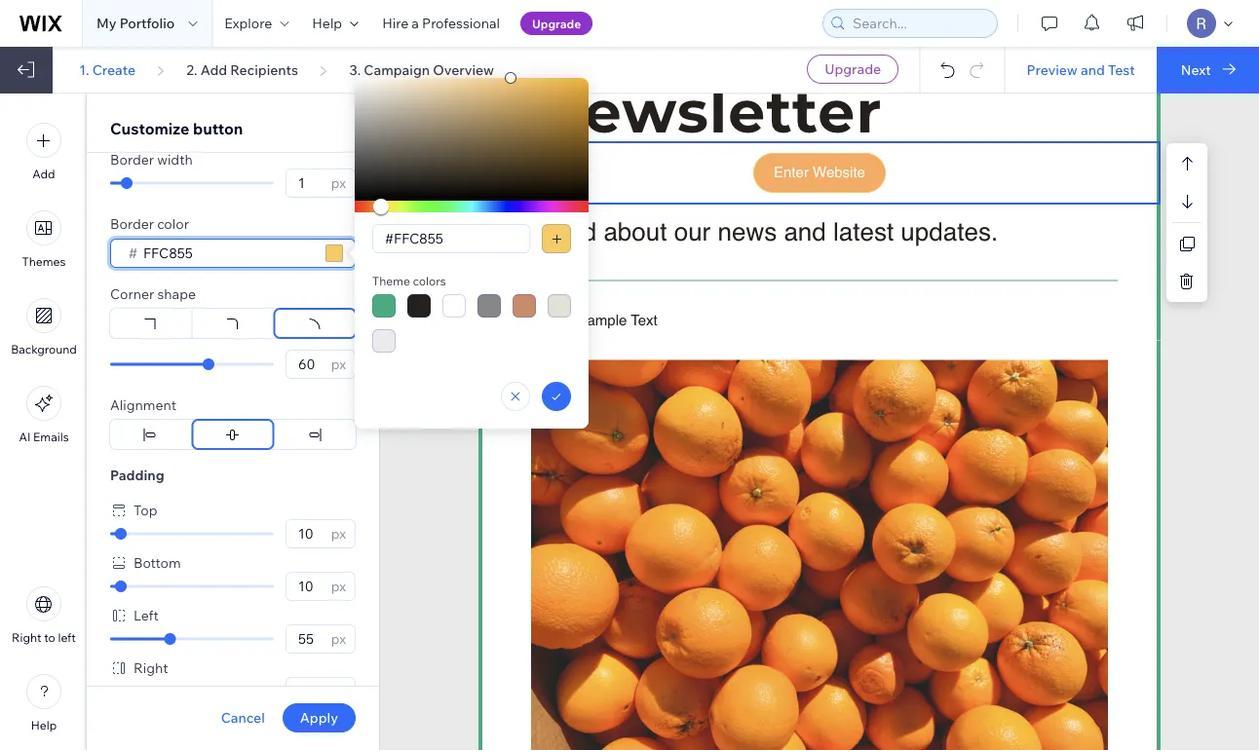 Task type: describe. For each thing, give the bounding box(es) containing it.
read
[[536, 217, 597, 246]]

left
[[58, 631, 76, 646]]

my portfolio
[[97, 15, 175, 32]]

cancel
[[221, 710, 265, 727]]

enter
[[774, 164, 809, 181]]

emails
[[33, 430, 69, 445]]

width
[[157, 151, 193, 168]]

test
[[1109, 61, 1136, 78]]

1. create link
[[79, 61, 136, 78]]

right to left button
[[12, 587, 76, 646]]

preview
[[1027, 61, 1078, 78]]

left
[[134, 607, 159, 625]]

border for border width
[[110, 151, 154, 168]]

customize
[[110, 119, 189, 138]]

1 vertical spatial and
[[784, 217, 827, 246]]

to
[[44, 631, 55, 646]]

next
[[1182, 61, 1212, 78]]

px for left
[[331, 631, 346, 648]]

a
[[412, 15, 419, 32]]

read about our news and latest updates.
[[536, 217, 999, 246]]

ai emails button
[[19, 386, 69, 445]]

3.
[[349, 61, 361, 78]]

2. add recipients link
[[187, 61, 298, 78]]

1 horizontal spatial help button
[[301, 0, 371, 47]]

campaign
[[364, 61, 430, 78]]

upgrade for right upgrade button
[[825, 60, 882, 78]]

border width
[[110, 151, 193, 168]]

0 vertical spatial and
[[1081, 61, 1106, 78]]

hello!
[[536, 312, 574, 329]]

3. campaign overview link
[[349, 61, 494, 78]]

right for right to left
[[12, 631, 41, 646]]

themes
[[22, 254, 66, 269]]

cancel button
[[221, 710, 265, 727]]

1 px from the top
[[331, 175, 346, 192]]

px for bottom
[[331, 578, 346, 595]]

0 horizontal spatial help button
[[26, 675, 61, 733]]

updates.
[[901, 217, 999, 246]]

preview and test
[[1027, 61, 1136, 78]]

right for right
[[134, 660, 168, 677]]

hello! sample text
[[536, 312, 658, 329]]

No fill field
[[379, 225, 524, 253]]

latest
[[834, 217, 894, 246]]

explore
[[225, 15, 272, 32]]

professional
[[422, 15, 500, 32]]

0 vertical spatial upgrade button
[[521, 12, 593, 35]]

right to left
[[12, 631, 76, 646]]

ai
[[19, 430, 31, 445]]

add button
[[26, 123, 61, 181]]

theme colors
[[372, 274, 446, 289]]

news
[[718, 217, 777, 246]]

px for top
[[331, 526, 346, 543]]

hire a professional
[[382, 15, 500, 32]]

Search... field
[[847, 10, 992, 37]]

theme
[[372, 274, 410, 289]]

apply
[[300, 710, 338, 727]]



Task type: locate. For each thing, give the bounding box(es) containing it.
add up themes button
[[33, 167, 55, 181]]

None field
[[138, 240, 320, 267]]

6 px from the top
[[331, 684, 346, 701]]

help left hire
[[312, 15, 342, 32]]

border color
[[110, 215, 189, 233]]

enter website link
[[755, 154, 885, 191]]

right left to
[[12, 631, 41, 646]]

2. add recipients
[[187, 61, 298, 78]]

1 vertical spatial upgrade button
[[808, 55, 899, 84]]

newsletter
[[536, 76, 883, 147]]

border down customize
[[110, 151, 154, 168]]

1 vertical spatial border
[[110, 215, 154, 233]]

upgrade button right professional
[[521, 12, 593, 35]]

right down left
[[134, 660, 168, 677]]

hire
[[382, 15, 409, 32]]

3. campaign overview
[[349, 61, 494, 78]]

border up '#'
[[110, 215, 154, 233]]

upgrade
[[532, 16, 581, 31], [825, 60, 882, 78]]

1 vertical spatial help button
[[26, 675, 61, 733]]

text
[[631, 312, 658, 329]]

customize button
[[110, 119, 243, 138]]

themes button
[[22, 211, 66, 269]]

ai emails
[[19, 430, 69, 445]]

recipients
[[230, 61, 298, 78]]

0 horizontal spatial right
[[12, 631, 41, 646]]

upgrade down search... field
[[825, 60, 882, 78]]

create
[[92, 61, 136, 78]]

1 vertical spatial help
[[31, 719, 57, 733]]

help button
[[301, 0, 371, 47], [26, 675, 61, 733]]

add right 2.
[[201, 61, 227, 78]]

help down right to left
[[31, 719, 57, 733]]

1.
[[79, 61, 89, 78]]

px
[[331, 175, 346, 192], [331, 356, 346, 373], [331, 526, 346, 543], [331, 578, 346, 595], [331, 631, 346, 648], [331, 684, 346, 701]]

1 horizontal spatial upgrade
[[825, 60, 882, 78]]

upgrade button down search... field
[[808, 55, 899, 84]]

2 border from the top
[[110, 215, 154, 233]]

colors
[[413, 274, 446, 289]]

0 vertical spatial add
[[201, 61, 227, 78]]

1 horizontal spatial right
[[134, 660, 168, 677]]

overview
[[433, 61, 494, 78]]

4 px from the top
[[331, 578, 346, 595]]

background
[[11, 342, 77, 357]]

alignment
[[110, 397, 177, 414]]

1 horizontal spatial help
[[312, 15, 342, 32]]

button
[[193, 119, 243, 138]]

1 vertical spatial add
[[33, 167, 55, 181]]

0 vertical spatial border
[[110, 151, 154, 168]]

1 border from the top
[[110, 151, 154, 168]]

about
[[604, 217, 667, 246]]

0 horizontal spatial upgrade button
[[521, 12, 593, 35]]

0 horizontal spatial help
[[31, 719, 57, 733]]

help button down right to left
[[26, 675, 61, 733]]

1 horizontal spatial upgrade button
[[808, 55, 899, 84]]

shape
[[157, 286, 196, 303]]

1 vertical spatial right
[[134, 660, 168, 677]]

corner
[[110, 286, 154, 303]]

0 vertical spatial upgrade
[[532, 16, 581, 31]]

5 px from the top
[[331, 631, 346, 648]]

upgrade for topmost upgrade button
[[532, 16, 581, 31]]

corner shape
[[110, 286, 196, 303]]

None text field
[[293, 170, 325, 197], [293, 626, 325, 653], [293, 170, 325, 197], [293, 626, 325, 653]]

bottom
[[134, 555, 181, 572]]

help
[[312, 15, 342, 32], [31, 719, 57, 733]]

0 vertical spatial right
[[12, 631, 41, 646]]

help button up 3.
[[301, 0, 371, 47]]

padding
[[110, 467, 164, 484]]

add inside button
[[33, 167, 55, 181]]

border
[[110, 151, 154, 168], [110, 215, 154, 233]]

2.
[[187, 61, 198, 78]]

0 horizontal spatial and
[[784, 217, 827, 246]]

sample
[[578, 312, 627, 329]]

and
[[1081, 61, 1106, 78], [784, 217, 827, 246]]

background button
[[11, 298, 77, 357]]

and right news
[[784, 217, 827, 246]]

0 vertical spatial help button
[[301, 0, 371, 47]]

add inside 2. add recipients link
[[201, 61, 227, 78]]

apply button
[[283, 704, 356, 733]]

#
[[129, 245, 138, 262]]

1 vertical spatial upgrade
[[825, 60, 882, 78]]

border for border color
[[110, 215, 154, 233]]

portfolio
[[120, 15, 175, 32]]

enter website
[[774, 164, 866, 181]]

right
[[12, 631, 41, 646], [134, 660, 168, 677]]

upgrade button
[[521, 12, 593, 35], [808, 55, 899, 84]]

0 horizontal spatial add
[[33, 167, 55, 181]]

top
[[134, 502, 157, 519]]

hire a professional link
[[371, 0, 512, 47]]

next button
[[1157, 47, 1260, 94]]

2 px from the top
[[331, 356, 346, 373]]

upgrade right professional
[[532, 16, 581, 31]]

0 vertical spatial help
[[312, 15, 342, 32]]

0 horizontal spatial upgrade
[[532, 16, 581, 31]]

my
[[97, 15, 117, 32]]

None text field
[[293, 351, 325, 378], [293, 521, 325, 548], [293, 573, 325, 601], [293, 679, 325, 706], [293, 351, 325, 378], [293, 521, 325, 548], [293, 573, 325, 601], [293, 679, 325, 706]]

our
[[674, 217, 711, 246]]

add
[[201, 61, 227, 78], [33, 167, 55, 181]]

and left test
[[1081, 61, 1106, 78]]

1 horizontal spatial and
[[1081, 61, 1106, 78]]

px for right
[[331, 684, 346, 701]]

color
[[157, 215, 189, 233]]

3 px from the top
[[331, 526, 346, 543]]

1 horizontal spatial add
[[201, 61, 227, 78]]

1. create
[[79, 61, 136, 78]]

website
[[813, 164, 866, 181]]

right inside button
[[12, 631, 41, 646]]



Task type: vqa. For each thing, say whether or not it's contained in the screenshot.
'color'
yes



